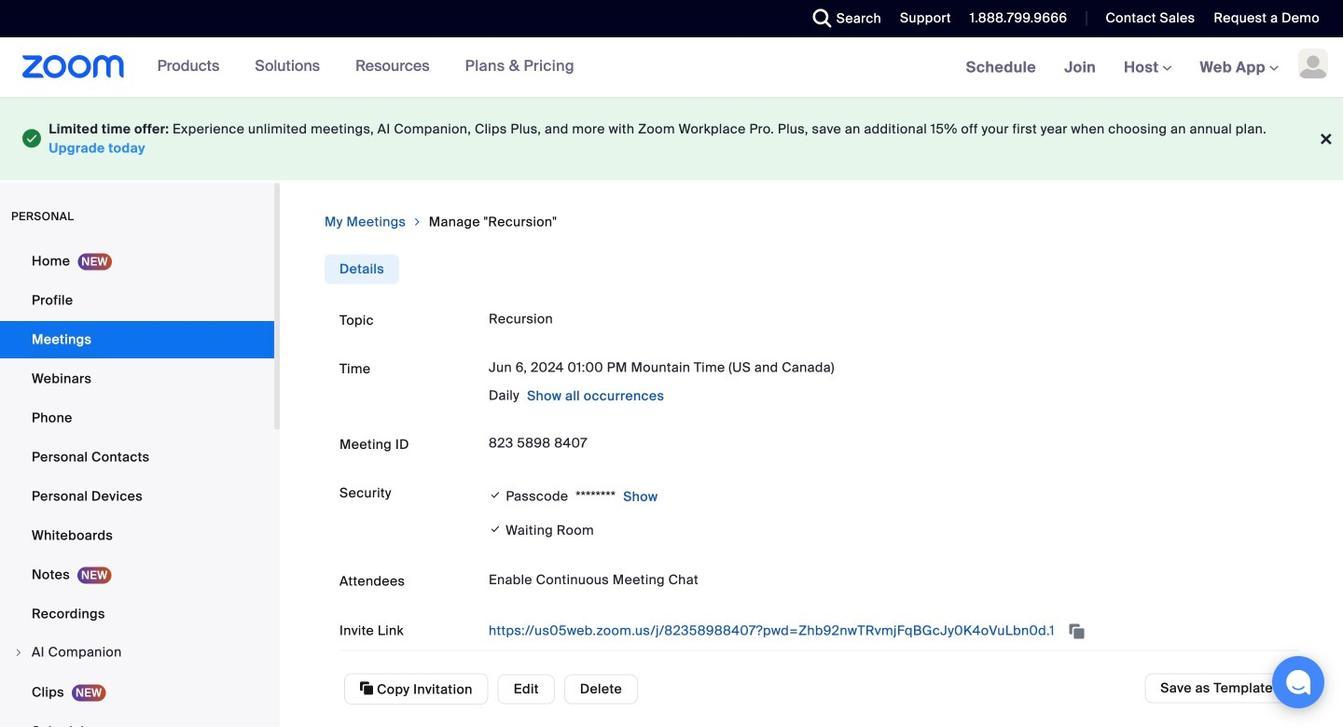 Task type: describe. For each thing, give the bounding box(es) containing it.
open chat image
[[1286, 669, 1312, 695]]

profile picture image
[[1299, 49, 1329, 78]]

copy image
[[360, 680, 374, 697]]

type image
[[22, 125, 41, 152]]

2 btn image from the left
[[884, 671, 902, 690]]

1 btn image from the left
[[666, 671, 685, 690]]

product information navigation
[[125, 37, 589, 97]]

meetings navigation
[[953, 37, 1344, 98]]

1 checked image from the top
[[489, 486, 503, 504]]

2 checked image from the top
[[489, 519, 503, 539]]

personal menu menu
[[0, 243, 274, 727]]

zoom logo image
[[22, 55, 125, 78]]



Task type: locate. For each thing, give the bounding box(es) containing it.
1 vertical spatial right image
[[13, 647, 24, 658]]

right image inside manage recursion navigation
[[412, 213, 423, 231]]

right image inside personal menu menu
[[13, 647, 24, 658]]

right image
[[412, 213, 423, 231], [13, 647, 24, 658]]

footer
[[0, 97, 1344, 180]]

manage my meeting tab control tab list
[[325, 254, 399, 284]]

banner
[[0, 37, 1344, 98]]

add to google calendar image
[[489, 671, 508, 690]]

1 vertical spatial checked image
[[489, 519, 503, 539]]

1 horizontal spatial btn image
[[884, 671, 902, 690]]

checked image
[[489, 486, 503, 504], [489, 519, 503, 539]]

1 horizontal spatial right image
[[412, 213, 423, 231]]

menu item
[[0, 635, 274, 672]]

btn image
[[666, 671, 685, 690], [884, 671, 902, 690]]

0 horizontal spatial right image
[[13, 647, 24, 658]]

tab
[[325, 254, 399, 284]]

manage recursion navigation
[[325, 213, 1299, 232]]

0 horizontal spatial btn image
[[666, 671, 685, 690]]

0 vertical spatial right image
[[412, 213, 423, 231]]

application
[[489, 616, 1284, 646]]

0 vertical spatial checked image
[[489, 486, 503, 504]]



Task type: vqa. For each thing, say whether or not it's contained in the screenshot.
game, modified at Mar 29, 2024 by Generic Name, link image
no



